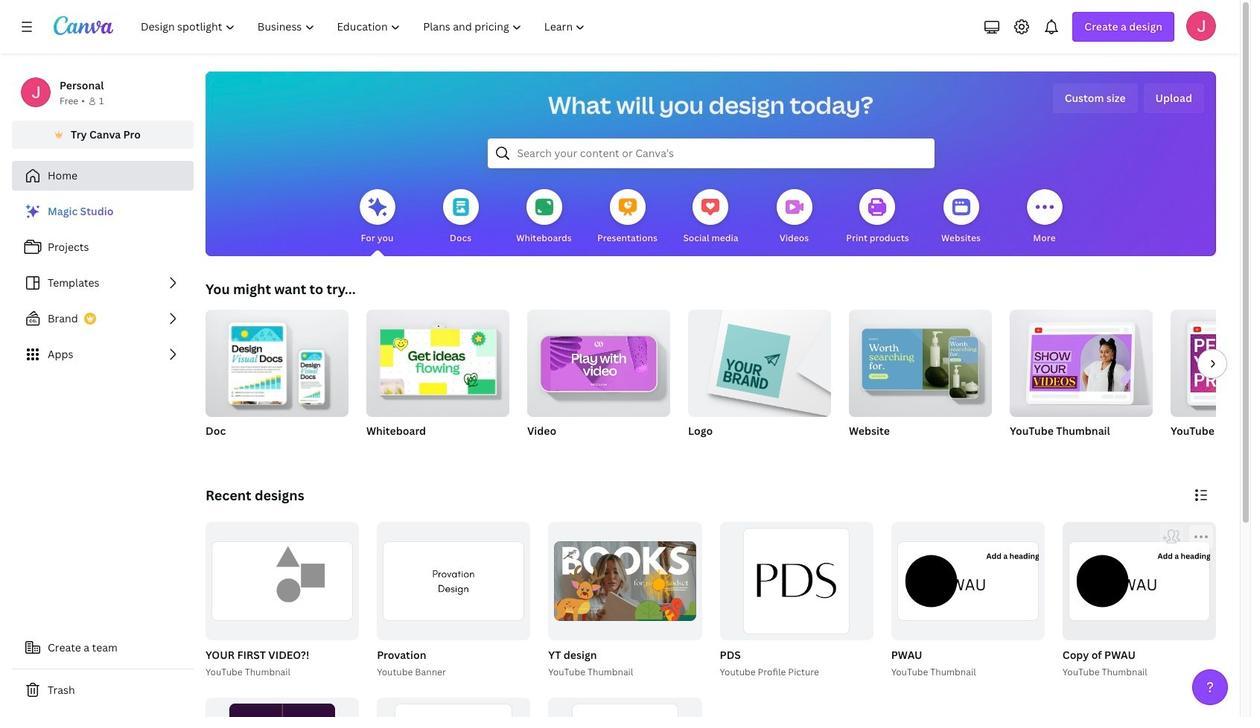 Task type: vqa. For each thing, say whether or not it's contained in the screenshot.
students within INVITING TEACHERS AND STUDENTS
no



Task type: locate. For each thing, give the bounding box(es) containing it.
list
[[12, 197, 194, 370]]

Search search field
[[517, 139, 905, 168]]

None search field
[[488, 139, 935, 168]]

group
[[206, 304, 349, 457], [206, 304, 349, 417], [367, 304, 510, 457], [367, 304, 510, 417], [528, 304, 671, 457], [528, 304, 671, 417], [688, 304, 831, 457], [688, 304, 831, 417], [849, 304, 992, 457], [849, 304, 992, 417], [1010, 304, 1153, 457], [1010, 304, 1153, 417], [1171, 310, 1252, 457], [1171, 310, 1252, 417], [203, 522, 359, 680], [206, 522, 359, 640], [374, 522, 531, 680], [377, 522, 531, 640], [546, 522, 702, 680], [549, 522, 702, 640], [717, 522, 874, 680], [720, 522, 874, 640], [889, 522, 1045, 680], [1060, 522, 1217, 680], [1063, 522, 1217, 640], [206, 698, 359, 717], [377, 698, 531, 717], [549, 698, 702, 717]]

top level navigation element
[[131, 12, 599, 42]]

james peterson image
[[1187, 11, 1217, 41]]



